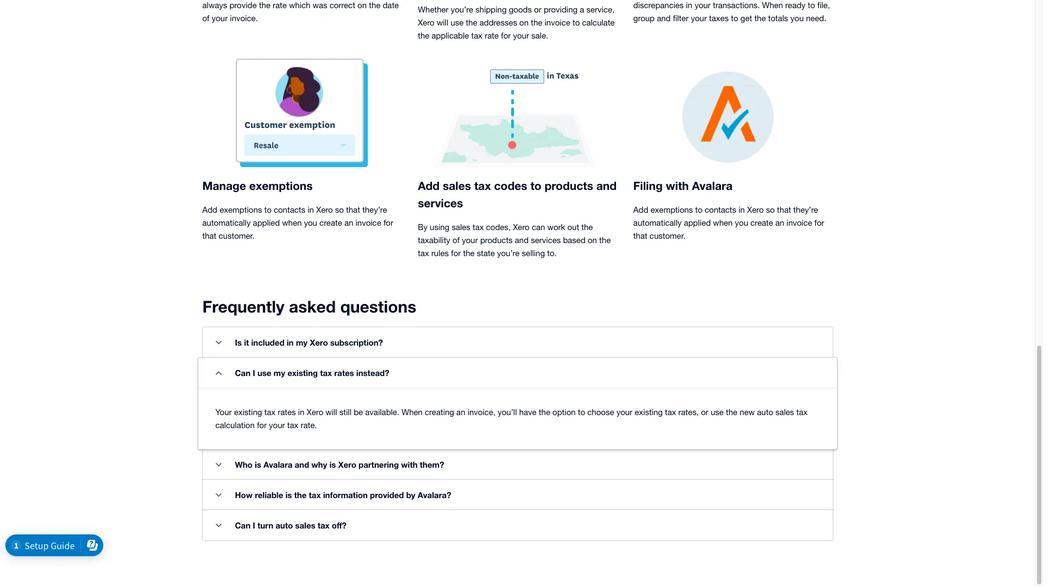 Task type: locate. For each thing, give the bounding box(es) containing it.
1 horizontal spatial an
[[456, 408, 465, 417]]

how
[[235, 491, 253, 500]]

5 toggle button from the top
[[208, 515, 230, 537]]

will inside whether you're shipping goods or providing a service, xero will use the addresses on the invoice to calculate the applicable tax rate for your sale.
[[437, 18, 448, 27]]

subscription?
[[330, 338, 383, 348]]

0 vertical spatial toggle image
[[216, 341, 222, 345]]

0 vertical spatial use
[[451, 18, 464, 27]]

2 toggle button from the top
[[208, 362, 230, 384]]

0 horizontal spatial or
[[534, 5, 542, 14]]

2 when from the left
[[713, 218, 733, 228]]

4 toggle button from the top
[[208, 485, 230, 506]]

an inside the your existing tax rates in xero will still be available. when creating an invoice, you'll have the option to choose your existing tax rates, or use the new auto sales tax calculation for your tax rate.
[[456, 408, 465, 417]]

you
[[304, 218, 317, 228], [735, 218, 748, 228]]

frequently asked questions
[[202, 297, 416, 317]]

0 vertical spatial and
[[596, 179, 617, 193]]

will left the still
[[326, 408, 337, 417]]

to
[[573, 18, 580, 27], [530, 179, 541, 193], [264, 205, 272, 215], [695, 205, 703, 215], [578, 408, 585, 417]]

0 horizontal spatial an
[[344, 218, 353, 228]]

add exemptions to contacts in xero so that they're automatically applied when you create an invoice for that customer. for filing with avalara
[[633, 205, 824, 241]]

for inside by using sales tax codes, xero can work out the taxability of your products and services based on the tax rules for the state you're selling to.
[[451, 249, 461, 258]]

add down filing
[[633, 205, 648, 215]]

2 horizontal spatial use
[[711, 408, 724, 417]]

toggle button for can i use my existing tax rates instead?
[[208, 362, 230, 384]]

and
[[596, 179, 617, 193], [515, 236, 529, 245], [295, 460, 309, 470]]

i for use
[[253, 368, 255, 378]]

the left new
[[726, 408, 737, 417]]

products inside 'add sales tax codes to products and services'
[[545, 179, 593, 193]]

and inside 'add sales tax codes to products and services'
[[596, 179, 617, 193]]

to inside the your existing tax rates in xero will still be available. when creating an invoice, you'll have the option to choose your existing tax rates, or use the new auto sales tax calculation for your tax rate.
[[578, 408, 585, 417]]

1 so from the left
[[335, 205, 344, 215]]

2 customer. from the left
[[650, 231, 685, 241]]

customer. down filing with avalara
[[650, 231, 685, 241]]

can for can i turn auto sales tax off?
[[235, 521, 251, 531]]

2 horizontal spatial and
[[596, 179, 617, 193]]

1 horizontal spatial create
[[751, 218, 773, 228]]

invoice inside whether you're shipping goods or providing a service, xero will use the addresses on the invoice to calculate the applicable tax rate for your sale.
[[545, 18, 570, 27]]

existing down the is it included in my xero subscription?
[[287, 368, 318, 378]]

1 vertical spatial or
[[701, 408, 708, 417]]

0 horizontal spatial rates
[[278, 408, 296, 417]]

0 horizontal spatial products
[[480, 236, 513, 245]]

0 vertical spatial with
[[666, 179, 689, 193]]

1 applied from the left
[[253, 218, 280, 228]]

on
[[519, 18, 529, 27], [588, 236, 597, 245]]

your right of
[[462, 236, 478, 245]]

2 horizontal spatial is
[[329, 460, 336, 470]]

1 i from the top
[[253, 368, 255, 378]]

toggle image for can i use my existing tax rates instead?
[[216, 371, 222, 375]]

1 horizontal spatial they're
[[793, 205, 818, 215]]

2 horizontal spatial add
[[633, 205, 648, 215]]

toggle image for how reliable is the tax information provided by avalara?
[[216, 494, 222, 497]]

my up can i use my existing tax rates instead?
[[296, 338, 308, 348]]

toggle button
[[208, 332, 230, 354], [208, 362, 230, 384], [208, 454, 230, 476], [208, 485, 230, 506], [208, 515, 230, 537]]

1 horizontal spatial services
[[531, 236, 561, 245]]

the right reliable
[[294, 491, 307, 500]]

1 vertical spatial toggle image
[[216, 494, 222, 497]]

0 vertical spatial or
[[534, 5, 542, 14]]

1 vertical spatial services
[[531, 236, 561, 245]]

add inside 'add sales tax codes to products and services'
[[418, 179, 440, 193]]

1 horizontal spatial contacts
[[705, 205, 736, 215]]

your left the sale. on the right top
[[513, 31, 529, 40]]

0 horizontal spatial and
[[295, 460, 309, 470]]

will
[[437, 18, 448, 27], [326, 408, 337, 417]]

0 horizontal spatial they're
[[362, 205, 387, 215]]

1 horizontal spatial or
[[701, 408, 708, 417]]

your
[[513, 31, 529, 40], [462, 236, 478, 245], [616, 408, 632, 417], [269, 421, 285, 430]]

or inside the your existing tax rates in xero will still be available. when creating an invoice, you'll have the option to choose your existing tax rates, or use the new auto sales tax calculation for your tax rate.
[[701, 408, 708, 417]]

0 vertical spatial you're
[[451, 5, 473, 14]]

when for filing with avalara
[[713, 218, 733, 228]]

invoice for filing with avalara
[[787, 218, 812, 228]]

the right 'based'
[[599, 236, 611, 245]]

1 horizontal spatial add
[[418, 179, 440, 193]]

automatically down filing
[[633, 218, 682, 228]]

auto right new
[[757, 408, 773, 417]]

is right reliable
[[285, 491, 292, 500]]

2 vertical spatial toggle image
[[216, 524, 222, 528]]

for inside whether you're shipping goods or providing a service, xero will use the addresses on the invoice to calculate the applicable tax rate for your sale.
[[501, 31, 511, 40]]

so for manage exemptions
[[335, 205, 344, 215]]

use
[[451, 18, 464, 27], [257, 368, 271, 378], [711, 408, 724, 417]]

1 when from the left
[[282, 218, 302, 228]]

add
[[418, 179, 440, 193], [202, 205, 217, 215], [633, 205, 648, 215]]

0 horizontal spatial automatically
[[202, 218, 251, 228]]

provided
[[370, 491, 404, 500]]

contacts for manage exemptions
[[274, 205, 305, 215]]

products down codes,
[[480, 236, 513, 245]]

1 create from the left
[[320, 218, 342, 228]]

exemptions
[[249, 179, 313, 193], [220, 205, 262, 215], [651, 205, 693, 215]]

0 vertical spatial auto
[[757, 408, 773, 417]]

my down included
[[274, 368, 285, 378]]

turn
[[257, 521, 273, 531]]

xero inside by using sales tax codes, xero can work out the taxability of your products and services based on the tax rules for the state you're selling to.
[[513, 223, 530, 232]]

still
[[339, 408, 352, 417]]

a
[[580, 5, 584, 14]]

goods
[[509, 5, 532, 14]]

0 horizontal spatial when
[[282, 218, 302, 228]]

you're right state
[[497, 249, 520, 258]]

create
[[320, 218, 342, 228], [751, 218, 773, 228]]

when for manage exemptions
[[282, 218, 302, 228]]

1 horizontal spatial you
[[735, 218, 748, 228]]

invoice,
[[468, 408, 496, 417]]

1 they're from the left
[[362, 205, 387, 215]]

will inside the your existing tax rates in xero will still be available. when creating an invoice, you'll have the option to choose your existing tax rates, or use the new auto sales tax calculation for your tax rate.
[[326, 408, 337, 417]]

1 vertical spatial my
[[274, 368, 285, 378]]

1 vertical spatial will
[[326, 408, 337, 417]]

to right codes
[[530, 179, 541, 193]]

can down the it
[[235, 368, 251, 378]]

toggle image up your
[[216, 371, 222, 375]]

2 you from the left
[[735, 218, 748, 228]]

1 you from the left
[[304, 218, 317, 228]]

the
[[466, 18, 477, 27], [531, 18, 542, 27], [418, 31, 429, 40], [581, 223, 593, 232], [599, 236, 611, 245], [463, 249, 475, 258], [539, 408, 550, 417], [726, 408, 737, 417], [294, 491, 307, 500]]

1 toggle button from the top
[[208, 332, 230, 354]]

1 add exemptions to contacts in xero so that they're automatically applied when you create an invoice for that customer. from the left
[[202, 205, 393, 241]]

0 horizontal spatial avalara
[[263, 460, 292, 470]]

products
[[545, 179, 593, 193], [480, 236, 513, 245]]

2 they're from the left
[[793, 205, 818, 215]]

toggle image left turn
[[216, 524, 222, 528]]

1 horizontal spatial my
[[296, 338, 308, 348]]

auto right turn
[[276, 521, 293, 531]]

the right out in the right top of the page
[[581, 223, 593, 232]]

can left turn
[[235, 521, 251, 531]]

1 horizontal spatial will
[[437, 18, 448, 27]]

toggle image
[[216, 341, 222, 345], [216, 371, 222, 375]]

in
[[308, 205, 314, 215], [739, 205, 745, 215], [287, 338, 294, 348], [298, 408, 304, 417]]

automatically down the manage
[[202, 218, 251, 228]]

sales up of
[[452, 223, 470, 232]]

for
[[501, 31, 511, 40], [383, 218, 393, 228], [815, 218, 824, 228], [451, 249, 461, 258], [257, 421, 267, 430]]

1 horizontal spatial applied
[[684, 218, 711, 228]]

toggle button for who is avalara and why is xero partnering with them?
[[208, 454, 230, 476]]

1 contacts from the left
[[274, 205, 305, 215]]

rates down can i use my existing tax rates instead?
[[278, 408, 296, 417]]

2 add exemptions to contacts in xero so that they're automatically applied when you create an invoice for that customer. from the left
[[633, 205, 824, 241]]

1 horizontal spatial use
[[451, 18, 464, 27]]

create for manage exemptions
[[320, 218, 342, 228]]

you're up the applicable
[[451, 5, 473, 14]]

0 vertical spatial avalara
[[692, 179, 733, 193]]

state
[[477, 249, 495, 258]]

0 vertical spatial on
[[519, 18, 529, 27]]

0 vertical spatial my
[[296, 338, 308, 348]]

invoice
[[545, 18, 570, 27], [356, 218, 381, 228], [787, 218, 812, 228]]

3 toggle button from the top
[[208, 454, 230, 476]]

services up to.
[[531, 236, 561, 245]]

your left rate. on the left bottom of page
[[269, 421, 285, 430]]

0 horizontal spatial you
[[304, 218, 317, 228]]

toggle button left turn
[[208, 515, 230, 537]]

rates left instead?
[[334, 368, 354, 378]]

toggle button for is it included in my xero subscription?
[[208, 332, 230, 354]]

they're for filing with avalara
[[793, 205, 818, 215]]

or right goods
[[534, 5, 542, 14]]

is
[[235, 338, 242, 348]]

toggle button for can i turn auto sales tax off?
[[208, 515, 230, 537]]

applied
[[253, 218, 280, 228], [684, 218, 711, 228]]

with right filing
[[666, 179, 689, 193]]

in inside the your existing tax rates in xero will still be available. when creating an invoice, you'll have the option to choose your existing tax rates, or use the new auto sales tax calculation for your tax rate.
[[298, 408, 304, 417]]

1 horizontal spatial add exemptions to contacts in xero so that they're automatically applied when you create an invoice for that customer.
[[633, 205, 824, 241]]

0 horizontal spatial will
[[326, 408, 337, 417]]

contacts
[[274, 205, 305, 215], [705, 205, 736, 215]]

to down 'a'
[[573, 18, 580, 27]]

0 horizontal spatial on
[[519, 18, 529, 27]]

1 horizontal spatial with
[[666, 179, 689, 193]]

and left filing
[[596, 179, 617, 193]]

to inside 'add sales tax codes to products and services'
[[530, 179, 541, 193]]

you'll
[[498, 408, 517, 417]]

0 vertical spatial can
[[235, 368, 251, 378]]

sales
[[443, 179, 471, 193], [452, 223, 470, 232], [776, 408, 794, 417], [295, 521, 315, 531]]

toggle button left how on the left
[[208, 485, 230, 506]]

out
[[567, 223, 579, 232]]

1 vertical spatial toggle image
[[216, 371, 222, 375]]

i left turn
[[253, 521, 255, 531]]

toggle image left is
[[216, 341, 222, 345]]

2 applied from the left
[[684, 218, 711, 228]]

0 vertical spatial i
[[253, 368, 255, 378]]

0 vertical spatial products
[[545, 179, 593, 193]]

the left state
[[463, 249, 475, 258]]

0 horizontal spatial auto
[[276, 521, 293, 531]]

to right 'option' at right bottom
[[578, 408, 585, 417]]

1 vertical spatial products
[[480, 236, 513, 245]]

1 vertical spatial i
[[253, 521, 255, 531]]

0 horizontal spatial contacts
[[274, 205, 305, 215]]

rates inside the your existing tax rates in xero will still be available. when creating an invoice, you'll have the option to choose your existing tax rates, or use the new auto sales tax calculation for your tax rate.
[[278, 408, 296, 417]]

1 customer. from the left
[[219, 231, 254, 241]]

toggle button left is
[[208, 332, 230, 354]]

products up out in the right top of the page
[[545, 179, 593, 193]]

i down included
[[253, 368, 255, 378]]

contacts down "manage exemptions"
[[274, 205, 305, 215]]

1 horizontal spatial automatically
[[633, 218, 682, 228]]

is right the who
[[255, 460, 261, 470]]

with left them?
[[401, 460, 418, 470]]

toggle button for how reliable is the tax information provided by avalara?
[[208, 485, 230, 506]]

codes,
[[486, 223, 511, 232]]

1 horizontal spatial invoice
[[545, 18, 570, 27]]

existing left rates,
[[635, 408, 663, 417]]

use right rates,
[[711, 408, 724, 417]]

customer. for manage
[[219, 231, 254, 241]]

1 vertical spatial auto
[[276, 521, 293, 531]]

0 vertical spatial rates
[[334, 368, 354, 378]]

0 horizontal spatial you're
[[451, 5, 473, 14]]

services inside by using sales tax codes, xero can work out the taxability of your products and services based on the tax rules for the state you're selling to.
[[531, 236, 561, 245]]

services up the "using"
[[418, 197, 463, 210]]

add sales tax codes to products and services
[[418, 179, 617, 210]]

existing up calculation
[[234, 408, 262, 417]]

toggle image for can i turn auto sales tax off?
[[216, 524, 222, 528]]

sales up the "using"
[[443, 179, 471, 193]]

1 horizontal spatial when
[[713, 218, 733, 228]]

2 toggle image from the top
[[216, 494, 222, 497]]

2 contacts from the left
[[705, 205, 736, 215]]

add down the manage
[[202, 205, 217, 215]]

auto
[[757, 408, 773, 417], [276, 521, 293, 531]]

2 horizontal spatial an
[[775, 218, 784, 228]]

1 can from the top
[[235, 368, 251, 378]]

avalara for is
[[263, 460, 292, 470]]

existing
[[287, 368, 318, 378], [234, 408, 262, 417], [635, 408, 663, 417]]

2 can from the top
[[235, 521, 251, 531]]

on right 'based'
[[588, 236, 597, 245]]

0 horizontal spatial customer.
[[219, 231, 254, 241]]

1 horizontal spatial avalara
[[692, 179, 733, 193]]

xero
[[418, 18, 434, 27], [316, 205, 333, 215], [747, 205, 764, 215], [513, 223, 530, 232], [310, 338, 328, 348], [307, 408, 323, 417], [338, 460, 356, 470]]

0 vertical spatial services
[[418, 197, 463, 210]]

0 horizontal spatial invoice
[[356, 218, 381, 228]]

1 vertical spatial on
[[588, 236, 597, 245]]

or right rates,
[[701, 408, 708, 417]]

0 horizontal spatial add exemptions to contacts in xero so that they're automatically applied when you create an invoice for that customer.
[[202, 205, 393, 241]]

on down goods
[[519, 18, 529, 27]]

rate
[[485, 31, 499, 40]]

taxability
[[418, 236, 450, 245]]

auto inside the your existing tax rates in xero will still be available. when creating an invoice, you'll have the option to choose your existing tax rates, or use the new auto sales tax calculation for your tax rate.
[[757, 408, 773, 417]]

1 vertical spatial use
[[257, 368, 271, 378]]

use up the applicable
[[451, 18, 464, 27]]

sales inside 'add sales tax codes to products and services'
[[443, 179, 471, 193]]

when
[[282, 218, 302, 228], [713, 218, 733, 228]]

toggle image left the who
[[216, 463, 222, 467]]

can i turn auto sales tax off?
[[235, 521, 347, 531]]

an
[[344, 218, 353, 228], [775, 218, 784, 228], [456, 408, 465, 417]]

contacts down filing with avalara
[[705, 205, 736, 215]]

0 horizontal spatial add
[[202, 205, 217, 215]]

add up by
[[418, 179, 440, 193]]

2 horizontal spatial invoice
[[787, 218, 812, 228]]

1 toggle image from the top
[[216, 341, 222, 345]]

toggle button up your
[[208, 362, 230, 384]]

the up the sale. on the right top
[[531, 18, 542, 27]]

toggle image left how on the left
[[216, 494, 222, 497]]

1 horizontal spatial auto
[[757, 408, 773, 417]]

1 vertical spatial you're
[[497, 249, 520, 258]]

i
[[253, 368, 255, 378], [253, 521, 255, 531]]

1 vertical spatial rates
[[278, 408, 296, 417]]

2 toggle image from the top
[[216, 371, 222, 375]]

0 vertical spatial toggle image
[[216, 463, 222, 467]]

1 toggle image from the top
[[216, 463, 222, 467]]

2 horizontal spatial existing
[[635, 408, 663, 417]]

1 horizontal spatial customer.
[[650, 231, 685, 241]]

use down included
[[257, 368, 271, 378]]

0 vertical spatial will
[[437, 18, 448, 27]]

2 so from the left
[[766, 205, 775, 215]]

1 vertical spatial and
[[515, 236, 529, 245]]

calculation
[[215, 421, 255, 430]]

1 vertical spatial can
[[235, 521, 251, 531]]

shipping
[[476, 5, 507, 14]]

and up selling
[[515, 236, 529, 245]]

services
[[418, 197, 463, 210], [531, 236, 561, 245]]

2 automatically from the left
[[633, 218, 682, 228]]

customer. down the manage
[[219, 231, 254, 241]]

0 horizontal spatial services
[[418, 197, 463, 210]]

rate.
[[301, 421, 317, 430]]

them?
[[420, 460, 444, 470]]

add exemptions to contacts in xero so that they're automatically applied when you create an invoice for that customer. for manage exemptions
[[202, 205, 393, 241]]

sales right new
[[776, 408, 794, 417]]

1 vertical spatial with
[[401, 460, 418, 470]]

rules
[[431, 249, 449, 258]]

applied down filing with avalara
[[684, 218, 711, 228]]

your
[[215, 408, 232, 417]]

is right why
[[329, 460, 336, 470]]

with
[[666, 179, 689, 193], [401, 460, 418, 470]]

avalara
[[692, 179, 733, 193], [263, 460, 292, 470]]

0 horizontal spatial create
[[320, 218, 342, 228]]

toggle image
[[216, 463, 222, 467], [216, 494, 222, 497], [216, 524, 222, 528]]

2 i from the top
[[253, 521, 255, 531]]

your inside by using sales tax codes, xero can work out the taxability of your products and services based on the tax rules for the state you're selling to.
[[462, 236, 478, 245]]

filing
[[633, 179, 663, 193]]

customer. for filing
[[650, 231, 685, 241]]

by
[[418, 223, 428, 232]]

1 horizontal spatial existing
[[287, 368, 318, 378]]

add exemptions to contacts in xero so that they're automatically applied when you create an invoice for that customer.
[[202, 205, 393, 241], [633, 205, 824, 241]]

toggle button left the who
[[208, 454, 230, 476]]

1 horizontal spatial and
[[515, 236, 529, 245]]

avalara for with
[[692, 179, 733, 193]]

to down filing with avalara
[[695, 205, 703, 215]]

sales inside by using sales tax codes, xero can work out the taxability of your products and services based on the tax rules for the state you're selling to.
[[452, 223, 470, 232]]

you're
[[451, 5, 473, 14], [497, 249, 520, 258]]

0 horizontal spatial applied
[[253, 218, 280, 228]]

codes
[[494, 179, 527, 193]]

you for manage exemptions
[[304, 218, 317, 228]]

exemptions for filing with avalara
[[651, 205, 693, 215]]

be
[[354, 408, 363, 417]]

1 horizontal spatial you're
[[497, 249, 520, 258]]

rates
[[334, 368, 354, 378], [278, 408, 296, 417]]

3 toggle image from the top
[[216, 524, 222, 528]]

or
[[534, 5, 542, 14], [701, 408, 708, 417]]

can for can i use my existing tax rates instead?
[[235, 368, 251, 378]]

applied down "manage exemptions"
[[253, 218, 280, 228]]

when
[[402, 408, 423, 417]]

filing with avalara
[[633, 179, 733, 193]]

using
[[430, 223, 449, 232]]

2 vertical spatial use
[[711, 408, 724, 417]]

automatically for filing
[[633, 218, 682, 228]]

1 horizontal spatial on
[[588, 236, 597, 245]]

1 horizontal spatial so
[[766, 205, 775, 215]]

your right choose
[[616, 408, 632, 417]]

they're
[[362, 205, 387, 215], [793, 205, 818, 215]]

xero inside the your existing tax rates in xero will still be available. when creating an invoice, you'll have the option to choose your existing tax rates, or use the new auto sales tax calculation for your tax rate.
[[307, 408, 323, 417]]

and left why
[[295, 460, 309, 470]]

choose
[[587, 408, 614, 417]]

0 horizontal spatial so
[[335, 205, 344, 215]]

1 horizontal spatial is
[[285, 491, 292, 500]]

1 vertical spatial avalara
[[263, 460, 292, 470]]

2 create from the left
[[751, 218, 773, 228]]

off?
[[332, 521, 347, 531]]

will up the applicable
[[437, 18, 448, 27]]

based
[[563, 236, 586, 245]]

so
[[335, 205, 344, 215], [766, 205, 775, 215]]

use inside whether you're shipping goods or providing a service, xero will use the addresses on the invoice to calculate the applicable tax rate for your sale.
[[451, 18, 464, 27]]

1 automatically from the left
[[202, 218, 251, 228]]

1 horizontal spatial products
[[545, 179, 593, 193]]



Task type: describe. For each thing, give the bounding box(es) containing it.
your existing tax rates in xero will still be available. when creating an invoice, you'll have the option to choose your existing tax rates, or use the new auto sales tax calculation for your tax rate.
[[215, 408, 808, 430]]

you're inside whether you're shipping goods or providing a service, xero will use the addresses on the invoice to calculate the applicable tax rate for your sale.
[[451, 5, 473, 14]]

0 horizontal spatial existing
[[234, 408, 262, 417]]

why
[[311, 460, 327, 470]]

the left the applicable
[[418, 31, 429, 40]]

services inside 'add sales tax codes to products and services'
[[418, 197, 463, 210]]

0 horizontal spatial my
[[274, 368, 285, 378]]

they're for manage exemptions
[[362, 205, 387, 215]]

toggle image for who is avalara and why is xero partnering with them?
[[216, 463, 222, 467]]

create for filing with avalara
[[751, 218, 773, 228]]

your inside whether you're shipping goods or providing a service, xero will use the addresses on the invoice to calculate the applicable tax rate for your sale.
[[513, 31, 529, 40]]

information
[[323, 491, 368, 500]]

it
[[244, 338, 249, 348]]

can
[[532, 223, 545, 232]]

frequently
[[202, 297, 284, 317]]

and inside by using sales tax codes, xero can work out the taxability of your products and services based on the tax rules for the state you're selling to.
[[515, 236, 529, 245]]

use inside the your existing tax rates in xero will still be available. when creating an invoice, you'll have the option to choose your existing tax rates, or use the new auto sales tax calculation for your tax rate.
[[711, 408, 724, 417]]

can i use my existing tax rates instead?
[[235, 368, 389, 378]]

invoice for manage exemptions
[[356, 218, 381, 228]]

asked
[[289, 297, 336, 317]]

products inside by using sales tax codes, xero can work out the taxability of your products and services based on the tax rules for the state you're selling to.
[[480, 236, 513, 245]]

is it included in my xero subscription?
[[235, 338, 383, 348]]

by
[[406, 491, 415, 500]]

0 horizontal spatial with
[[401, 460, 418, 470]]

add for manage exemptions
[[202, 205, 217, 215]]

add for filing with avalara
[[633, 205, 648, 215]]

tax inside 'add sales tax codes to products and services'
[[474, 179, 491, 193]]

available.
[[365, 408, 399, 417]]

whether you're shipping goods or providing a service, xero will use the addresses on the invoice to calculate the applicable tax rate for your sale.
[[418, 5, 615, 40]]

creating
[[425, 408, 454, 417]]

new
[[740, 408, 755, 417]]

how reliable is the tax information provided by avalara?
[[235, 491, 451, 500]]

the right have at bottom
[[539, 408, 550, 417]]

partnering
[[359, 460, 399, 470]]

work
[[547, 223, 565, 232]]

exemptions for manage exemptions
[[220, 205, 262, 215]]

0 horizontal spatial use
[[257, 368, 271, 378]]

manage
[[202, 179, 246, 193]]

on inside whether you're shipping goods or providing a service, xero will use the addresses on the invoice to calculate the applicable tax rate for your sale.
[[519, 18, 529, 27]]

who
[[235, 460, 252, 470]]

an for manage exemptions
[[344, 218, 353, 228]]

i for turn
[[253, 521, 255, 531]]

2 vertical spatial and
[[295, 460, 309, 470]]

or inside whether you're shipping goods or providing a service, xero will use the addresses on the invoice to calculate the applicable tax rate for your sale.
[[534, 5, 542, 14]]

sales left off?
[[295, 521, 315, 531]]

calculate
[[582, 18, 615, 27]]

you for filing with avalara
[[735, 218, 748, 228]]

of
[[453, 236, 460, 245]]

addresses
[[480, 18, 517, 27]]

have
[[519, 408, 537, 417]]

to.
[[547, 249, 557, 258]]

toggle image for is it included in my xero subscription?
[[216, 341, 222, 345]]

for inside the your existing tax rates in xero will still be available. when creating an invoice, you'll have the option to choose your existing tax rates, or use the new auto sales tax calculation for your tax rate.
[[257, 421, 267, 430]]

instead?
[[356, 368, 389, 378]]

contacts for filing with avalara
[[705, 205, 736, 215]]

to inside whether you're shipping goods or providing a service, xero will use the addresses on the invoice to calculate the applicable tax rate for your sale.
[[573, 18, 580, 27]]

so for filing with avalara
[[766, 205, 775, 215]]

applied for exemptions
[[253, 218, 280, 228]]

option
[[553, 408, 576, 417]]

who is avalara and why is xero partnering with them?
[[235, 460, 444, 470]]

xero inside whether you're shipping goods or providing a service, xero will use the addresses on the invoice to calculate the applicable tax rate for your sale.
[[418, 18, 434, 27]]

sale.
[[531, 31, 548, 40]]

you're inside by using sales tax codes, xero can work out the taxability of your products and services based on the tax rules for the state you're selling to.
[[497, 249, 520, 258]]

to down "manage exemptions"
[[264, 205, 272, 215]]

0 horizontal spatial is
[[255, 460, 261, 470]]

on inside by using sales tax codes, xero can work out the taxability of your products and services based on the tax rules for the state you're selling to.
[[588, 236, 597, 245]]

by using sales tax codes, xero can work out the taxability of your products and services based on the tax rules for the state you're selling to.
[[418, 223, 611, 258]]

whether
[[418, 5, 449, 14]]

providing
[[544, 5, 578, 14]]

applicable
[[432, 31, 469, 40]]

avalara?
[[418, 491, 451, 500]]

service,
[[586, 5, 615, 14]]

selling
[[522, 249, 545, 258]]

the down shipping
[[466, 18, 477, 27]]

an for filing with avalara
[[775, 218, 784, 228]]

manage exemptions
[[202, 179, 313, 193]]

automatically for manage
[[202, 218, 251, 228]]

tax inside whether you're shipping goods or providing a service, xero will use the addresses on the invoice to calculate the applicable tax rate for your sale.
[[471, 31, 482, 40]]

reliable
[[255, 491, 283, 500]]

included
[[251, 338, 284, 348]]

1 horizontal spatial rates
[[334, 368, 354, 378]]

sales inside the your existing tax rates in xero will still be available. when creating an invoice, you'll have the option to choose your existing tax rates, or use the new auto sales tax calculation for your tax rate.
[[776, 408, 794, 417]]

questions
[[340, 297, 416, 317]]

rates,
[[678, 408, 699, 417]]

applied for with
[[684, 218, 711, 228]]



Task type: vqa. For each thing, say whether or not it's contained in the screenshot.
adding
no



